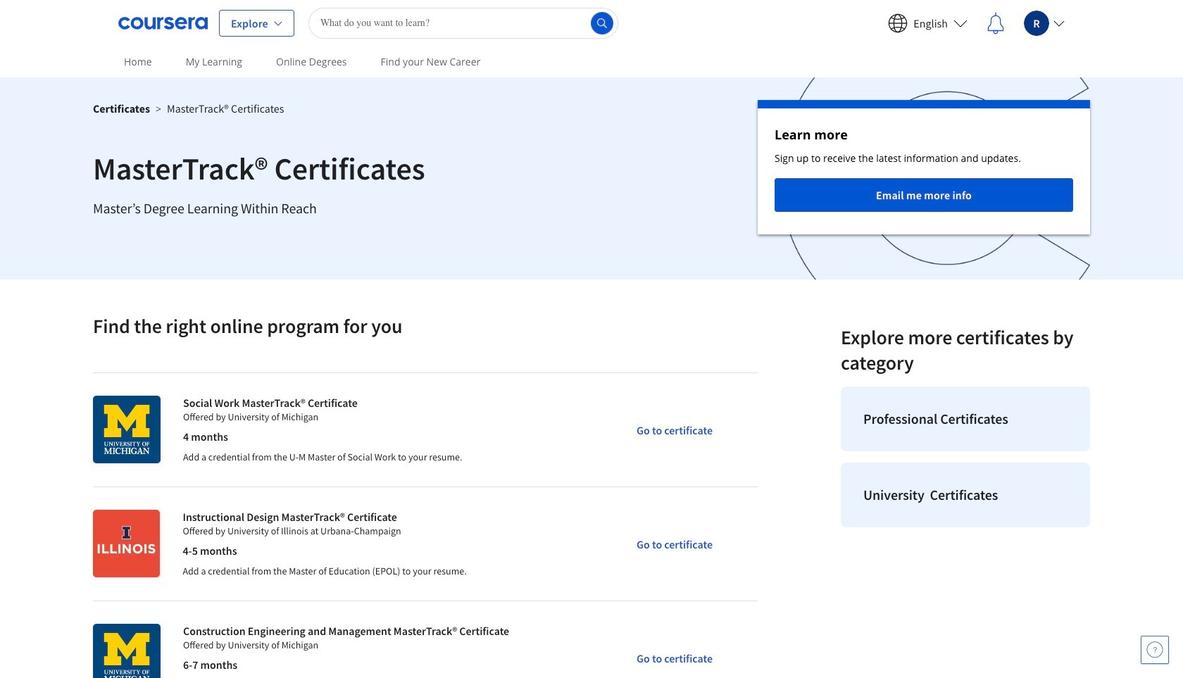 Task type: locate. For each thing, give the bounding box(es) containing it.
list
[[835, 381, 1096, 533]]

None search field
[[308, 7, 618, 38]]

university of illinois at urbana-champaign image
[[93, 510, 160, 578]]

1 vertical spatial university of michigan image
[[93, 624, 161, 678]]

status
[[758, 100, 1090, 235]]

university of michigan image
[[93, 396, 161, 464], [93, 624, 161, 678]]

2 university of michigan image from the top
[[93, 624, 161, 678]]

What do you want to learn? text field
[[308, 7, 618, 38]]

0 vertical spatial university of michigan image
[[93, 396, 161, 464]]



Task type: describe. For each thing, give the bounding box(es) containing it.
coursera image
[[118, 12, 208, 34]]

1 university of michigan image from the top
[[93, 396, 161, 464]]

help center image
[[1147, 642, 1164, 659]]



Task type: vqa. For each thing, say whether or not it's contained in the screenshot.
2nd University of Michigan image from the top
yes



